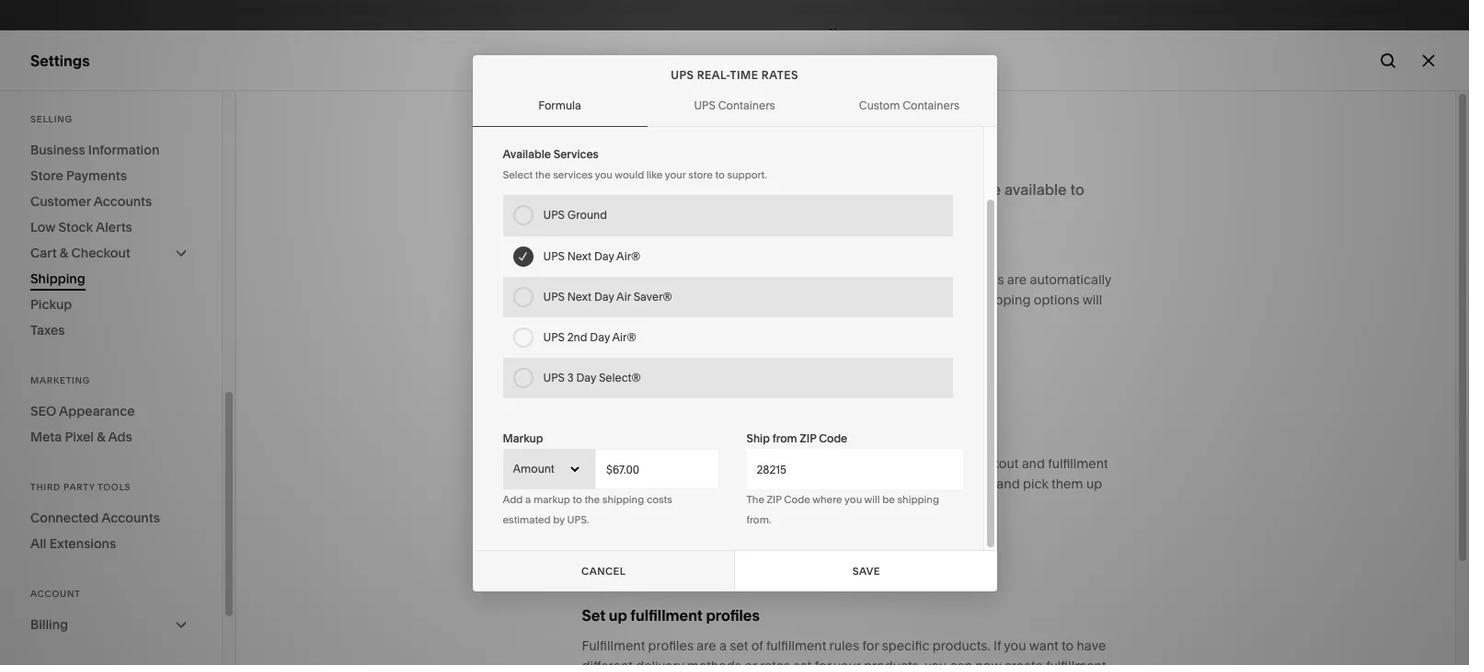 Task type: vqa. For each thing, say whether or not it's contained in the screenshot.
more
no



Task type: describe. For each thing, give the bounding box(es) containing it.
products. inside the create shipping options for your customers to choose from. the costs are automatically applied to physical products. countries not served by any of your shipping options will not be accepted at checkout.
[[700, 292, 758, 308]]

formula
[[538, 98, 581, 112]]

payments
[[66, 167, 127, 184]]

set up fulfillment profiles
[[582, 606, 760, 625]]

now inside fulfillment profiles are a set of fulfillment rules for specific products. if you want to have different delivery methods or rates set for your products, you can now create fulfillmen
[[976, 658, 1001, 665]]

lets
[[709, 180, 735, 199]]

marketing inside marketing link
[[30, 180, 102, 199]]

to inside shipping settings lets you control what shipping options are available to customers and configure your label printing integration.
[[1071, 180, 1085, 199]]

ups next day air®
[[543, 249, 641, 263]]

settings inside shipping settings lets you control what shipping options are available to customers and configure your label printing integration.
[[648, 180, 706, 199]]

ups next day air saver®
[[543, 290, 672, 304]]

low stock alerts link
[[30, 214, 191, 240]]

from. for customers
[[912, 271, 943, 288]]

by inside add a markup to the shipping costs estimated by ups.
[[553, 513, 565, 526]]

schultz
[[98, 552, 136, 566]]

support.
[[727, 168, 767, 181]]

day for ups 2nd day air®
[[590, 330, 610, 344]]

products. inside fulfillment profiles are a set of fulfillment rules for specific products. if you want to have different delivery methods or rates set for your products, you can now create fulfillmen
[[933, 638, 991, 654]]

ups for ups real-time rates
[[671, 68, 694, 82]]

add shipping option inside button
[[593, 365, 716, 378]]

taxes link
[[30, 317, 191, 343]]

your inside shipping settings lets you control what shipping options are available to customers and configure your label printing integration.
[[761, 201, 792, 219]]

connected
[[30, 510, 99, 526]]

to inside add a markup to the shipping costs estimated by ups.
[[573, 493, 582, 506]]

you inside available services select the services you would like your store to support.
[[595, 168, 613, 181]]

accounts inside business information store payments customer accounts low stock alerts
[[94, 193, 152, 210]]

add a markup to the shipping costs estimated by ups.
[[503, 493, 673, 526]]

1 horizontal spatial not
[[823, 292, 843, 308]]

your inside available services select the services you would like your store to support.
[[665, 168, 686, 181]]

connected accounts link
[[30, 505, 191, 531]]

where
[[813, 493, 843, 506]]

1 selling from the top
[[30, 114, 73, 124]]

business information link
[[30, 137, 191, 163]]

acuity scheduling
[[30, 280, 158, 298]]

time
[[730, 68, 759, 82]]

tools
[[98, 482, 131, 492]]

analytics link
[[30, 246, 204, 268]]

of inside the create shipping options for your customers to choose from. the costs are automatically applied to physical products. countries not served by any of your shipping options will not be accepted at checkout.
[[933, 292, 945, 308]]

ads
[[108, 429, 132, 445]]

edit
[[256, 33, 282, 46]]

ups ground
[[543, 208, 607, 222]]

be inside the create shipping options for your customers to choose from. the costs are automatically applied to physical products. countries not served by any of your shipping options will not be accepted at checkout.
[[605, 312, 621, 329]]

and inside shipping settings lets you control what shipping options are available to customers and configure your label printing integration.
[[660, 201, 687, 219]]

for inside the create shipping options for your customers to choose from. the costs are automatically applied to physical products. countries not served by any of your shipping options will not be accepted at checkout.
[[731, 271, 748, 288]]

ground
[[568, 208, 607, 222]]

or
[[745, 658, 757, 665]]

delivery
[[636, 658, 684, 665]]

served
[[846, 292, 888, 308]]

printing
[[833, 201, 888, 219]]

products,
[[864, 658, 922, 665]]

ups 3 day select®
[[543, 371, 641, 385]]

select
[[503, 168, 533, 181]]

ups containers
[[694, 98, 775, 112]]

store payments link
[[30, 163, 191, 189]]

containers for ups containers
[[718, 98, 775, 112]]

zip inside the zip code where you will be shipping from.
[[767, 493, 782, 506]]

custom
[[859, 98, 900, 112]]

specific
[[882, 638, 930, 654]]

help
[[30, 492, 63, 510]]

will inside the zip code where you will be shipping from.
[[865, 493, 880, 506]]

accounts inside connected accounts all extensions
[[101, 510, 160, 526]]

products. inside pickup is a fulfillment option for physical products. with a clear checkout and fulfillment experience, now your customers can purchase your products online and pick them up on-site.
[[828, 456, 886, 472]]

appearance
[[59, 403, 135, 420]]

the inside the zip code where you will be shipping from.
[[747, 493, 765, 506]]

1 horizontal spatial zip
[[800, 432, 817, 445]]

are inside shipping settings lets you control what shipping options are available to customers and configure your label printing integration.
[[979, 180, 1001, 199]]

to inside available services select the services you would like your store to support.
[[715, 168, 725, 181]]

page
[[802, 40, 829, 54]]

select®
[[599, 371, 641, 385]]

pixel
[[65, 429, 94, 445]]

set for set up fulfillment profiles
[[582, 606, 606, 625]]

is
[[626, 456, 636, 472]]

tara
[[73, 552, 95, 566]]

available services select the services you would like your store to support.
[[503, 147, 767, 181]]

published
[[836, 40, 889, 54]]

pickup inside pickup is a fulfillment option for physical products. with a clear checkout and fulfillment experience, now your customers can purchase your products online and pick them up on-site.
[[582, 456, 623, 472]]

tarashultz49@gmail.com
[[73, 567, 201, 580]]

clear
[[929, 456, 959, 472]]

checkout.
[[700, 312, 759, 329]]

extensions
[[49, 536, 116, 552]]

all
[[30, 536, 46, 552]]

what
[[820, 180, 854, 199]]

shipping pickup taxes
[[30, 271, 85, 339]]

would inside available services select the services you would like your store to support.
[[615, 168, 644, 181]]

acuity
[[30, 280, 75, 298]]

online
[[956, 476, 994, 492]]

settings inside 'settings' link
[[30, 459, 88, 477]]

up for pickup
[[621, 548, 636, 561]]

at
[[685, 312, 697, 329]]

pickup is a fulfillment option for physical products. with a clear checkout and fulfillment experience, now your customers can purchase your products online and pick them up on-site.
[[582, 456, 1109, 513]]

rates
[[762, 68, 799, 82]]

experience,
[[582, 476, 654, 492]]

seo
[[30, 403, 56, 420]]

asset library link
[[30, 425, 204, 447]]

control
[[767, 180, 817, 199]]

ups for ups next day air®
[[543, 249, 565, 263]]

the inside the create shipping options for your customers to choose from. the costs are automatically applied to physical products. countries not served by any of your shipping options will not be accepted at checkout.
[[946, 271, 969, 288]]

the inside add a markup to the shipping costs estimated by ups.
[[585, 493, 600, 506]]

selling link
[[30, 146, 204, 168]]

library
[[74, 426, 123, 444]]

next for ups next day air®
[[568, 249, 592, 263]]

ups for ups containers
[[694, 98, 716, 112]]

methods
[[687, 658, 742, 665]]

by inside the create shipping options for your customers to choose from. the costs are automatically applied to physical products. countries not served by any of your shipping options will not be accepted at checkout.
[[891, 292, 906, 308]]

for inside pickup is a fulfillment option for physical products. with a clear checkout and fulfillment experience, now your customers can purchase your products online and pick them up on-site.
[[755, 456, 771, 472]]

you inside shipping settings lets you control what shipping options are available to customers and configure your label printing integration.
[[738, 180, 764, 199]]

2 horizontal spatial options
[[1034, 292, 1080, 308]]

can inside pickup is a fulfillment option for physical products. with a clear checkout and fulfillment experience, now your customers can purchase your products online and pick them up on-site.
[[783, 476, 805, 492]]

real-
[[697, 68, 730, 82]]

add shipping option button
[[582, 351, 727, 393]]

with
[[888, 456, 916, 472]]

seo appearance link
[[30, 398, 191, 424]]

costs inside the create shipping options for your customers to choose from. the costs are automatically applied to physical products. countries not served by any of your shipping options will not be accepted at checkout.
[[972, 271, 1004, 288]]

like inside available services select the services you would like your store to support.
[[647, 168, 663, 181]]

third party tools
[[30, 482, 131, 492]]

set up pickup button
[[582, 535, 728, 575]]

·
[[831, 40, 834, 54]]

estimated
[[503, 513, 551, 526]]

stock
[[58, 219, 93, 236]]

shipping inside the zip code where you will be shipping from.
[[898, 493, 940, 506]]

2 selling from the top
[[30, 147, 78, 166]]

day for ups next day air®
[[594, 249, 614, 263]]

site.
[[603, 496, 628, 513]]

meta
[[30, 429, 62, 445]]

taxes
[[30, 322, 65, 339]]

analytics
[[30, 247, 95, 265]]

the zip code where you will be shipping from.
[[747, 493, 940, 526]]

amount
[[513, 462, 555, 476]]

markup
[[534, 493, 570, 506]]

information
[[88, 142, 159, 158]]

option
[[713, 456, 752, 472]]

your inside fulfillment profiles are a set of fulfillment rules for specific products. if you want to have different delivery methods or rates set for your products, you can now create fulfillmen
[[834, 658, 861, 665]]

have
[[1077, 638, 1106, 654]]

0 vertical spatial profiles
[[706, 606, 760, 625]]

shipping inside button
[[619, 365, 671, 378]]

shipping down automatically at the top
[[978, 292, 1031, 308]]

business
[[30, 142, 85, 158]]

fulfillment inside fulfillment profiles are a set of fulfillment rules for specific products. if you want to have different delivery methods or rates set for your products, you can now create fulfillmen
[[766, 638, 827, 654]]

fulfillment right is
[[649, 456, 710, 472]]

integration.
[[891, 201, 972, 219]]

alerts
[[96, 219, 132, 236]]

you inside the zip code where you will be shipping from.
[[845, 493, 862, 506]]

scheduling
[[78, 280, 158, 298]]

low
[[30, 219, 55, 236]]



Task type: locate. For each thing, give the bounding box(es) containing it.
products. left the if
[[933, 638, 991, 654]]

physical up accepted
[[647, 292, 697, 308]]

day right 3
[[577, 371, 596, 385]]

are left automatically at the top
[[1008, 271, 1027, 288]]

shipping down products
[[898, 493, 940, 506]]

the inside available services select the services you would like your store to support.
[[535, 168, 551, 181]]

ups for ups ground
[[543, 208, 565, 222]]

will inside the create shipping options for your customers to choose from. the costs are automatically applied to physical products. countries not served by any of your shipping options will not be accepted at checkout.
[[1083, 292, 1103, 308]]

next for ups next day air saver®
[[568, 290, 592, 304]]

set down add a markup to the shipping costs estimated by ups. at the left bottom of the page
[[597, 548, 618, 561]]

set up or
[[730, 638, 748, 654]]

profiles up delivery
[[648, 638, 694, 654]]

0 vertical spatial pickup
[[30, 296, 72, 313]]

0 vertical spatial marketing
[[30, 180, 102, 199]]

1 vertical spatial marketing
[[30, 375, 90, 386]]

2 marketing from the top
[[30, 375, 90, 386]]

0 vertical spatial not
[[823, 292, 843, 308]]

the
[[535, 168, 551, 181], [543, 283, 559, 296], [543, 283, 559, 296], [639, 283, 654, 296], [639, 283, 654, 296], [727, 283, 742, 296], [727, 283, 742, 296], [631, 488, 647, 501], [631, 488, 647, 501], [585, 493, 600, 506]]

customers up shipping options
[[582, 201, 657, 219]]

not left served
[[823, 292, 843, 308]]

1 horizontal spatial set
[[794, 658, 812, 665]]

contacts link
[[30, 213, 204, 235]]

checkout
[[963, 456, 1019, 472]]

marketing up seo
[[30, 375, 90, 386]]

physical inside pickup is a fulfillment option for physical products. with a clear checkout and fulfillment experience, now your customers can purchase your products online and pick them up on-site.
[[774, 456, 825, 472]]

1 vertical spatial settings
[[648, 180, 706, 199]]

cancel link
[[473, 551, 734, 592], [482, 552, 988, 593], [482, 552, 988, 593]]

be
[[630, 120, 644, 133], [630, 120, 644, 133], [645, 140, 659, 154], [645, 140, 659, 154], [605, 312, 621, 329], [883, 493, 895, 506]]

website
[[30, 114, 88, 133]]

1 vertical spatial accounts
[[101, 510, 160, 526]]

0 vertical spatial from.
[[912, 271, 943, 288]]

zip
[[800, 432, 817, 445], [767, 493, 782, 506]]

edit button
[[244, 23, 294, 57]]

weight
[[629, 260, 678, 279], [629, 260, 678, 279]]

0 horizontal spatial options
[[682, 271, 728, 288]]

usps
[[679, 465, 716, 483], [679, 465, 716, 483], [649, 488, 675, 501], [649, 488, 675, 501]]

request
[[526, 352, 566, 364], [526, 352, 566, 364], [526, 488, 566, 501], [526, 488, 566, 501]]

1 horizontal spatial options
[[922, 180, 975, 199]]

0 vertical spatial set
[[597, 548, 618, 561]]

0 horizontal spatial can
[[783, 476, 805, 492]]

set up fulfillment at the left bottom of page
[[582, 606, 606, 625]]

0 horizontal spatial not
[[582, 312, 602, 329]]

2 vertical spatial settings
[[30, 459, 88, 477]]

None button
[[735, 551, 997, 592]]

every
[[619, 215, 645, 228], [619, 215, 645, 228]]

ups for ups next day air saver®
[[543, 290, 565, 304]]

1 vertical spatial options
[[682, 271, 728, 288]]

fulfillment up rates
[[766, 638, 827, 654]]

1 vertical spatial physical
[[774, 456, 825, 472]]

air® down accepted
[[612, 330, 637, 344]]

ship from zip code
[[747, 432, 848, 445]]

physical down ship from zip code on the bottom right of page
[[774, 456, 825, 472]]

0 vertical spatial customers
[[582, 201, 657, 219]]

products.
[[700, 292, 758, 308], [828, 456, 886, 472], [933, 638, 991, 654]]

0 horizontal spatial the
[[747, 493, 765, 506]]

ups real-time rates
[[671, 68, 799, 82]]

the down 'option'
[[747, 493, 765, 506]]

not
[[823, 292, 843, 308], [582, 312, 602, 329]]

2 next from the top
[[568, 290, 592, 304]]

2 containers from the left
[[903, 98, 960, 112]]

shipping settings lets you control what shipping options are available to customers and configure your label printing integration.
[[582, 180, 1085, 219]]

charge
[[568, 215, 601, 228], [568, 215, 601, 228]]

now down the if
[[976, 658, 1001, 665]]

via
[[655, 329, 675, 347], [655, 329, 675, 347], [655, 397, 675, 415], [655, 397, 675, 415], [655, 465, 675, 483], [655, 465, 675, 483]]

1 vertical spatial now
[[976, 658, 1001, 665]]

now inside pickup is a fulfillment option for physical products. with a clear checkout and fulfillment experience, now your customers can purchase your products online and pick them up on-site.
[[657, 476, 683, 492]]

1 vertical spatial not
[[582, 312, 602, 329]]

countries
[[761, 292, 820, 308]]

1 horizontal spatial pickup
[[582, 456, 623, 472]]

1 horizontal spatial profiles
[[706, 606, 760, 625]]

customers inside shipping settings lets you control what shipping options are available to customers and configure your label printing integration.
[[582, 201, 657, 219]]

day down create
[[594, 290, 614, 304]]

0 vertical spatial are
[[979, 180, 1001, 199]]

from. down 'option'
[[747, 513, 772, 526]]

shipping inside shipping settings lets you control what shipping options are available to customers and configure your label printing integration.
[[582, 180, 645, 199]]

accounts up contacts link
[[94, 193, 152, 210]]

code left where
[[784, 493, 811, 506]]

settings left lets
[[648, 180, 706, 199]]

air® for ups 2nd day air®
[[612, 330, 637, 344]]

from. for will
[[747, 513, 772, 526]]

profiles up or
[[706, 606, 760, 625]]

quote
[[576, 352, 604, 364], [576, 352, 604, 364], [576, 488, 604, 501], [576, 488, 604, 501]]

item.
[[781, 215, 805, 228], [781, 215, 805, 228]]

set inside 'button'
[[597, 548, 618, 561]]

total
[[657, 283, 678, 296], [657, 283, 678, 296]]

depend
[[584, 283, 622, 296], [584, 283, 622, 296]]

products. up purchase
[[828, 456, 886, 472]]

pick
[[1023, 476, 1049, 492]]

customer
[[30, 193, 91, 210]]

selling up store
[[30, 147, 78, 166]]

costs inside add a markup to the shipping costs estimated by ups.
[[647, 493, 673, 506]]

shipping
[[858, 180, 919, 199], [626, 271, 679, 288], [978, 292, 1031, 308], [603, 493, 644, 506], [898, 493, 940, 506]]

settings up website
[[30, 51, 90, 69]]

zip left where
[[767, 493, 782, 506]]

containers down time
[[718, 98, 775, 112]]

are up 'methods'
[[697, 638, 717, 654]]

tara schultz tarashultz49@gmail.com
[[73, 552, 201, 580]]

custom containers
[[859, 98, 960, 112]]

store
[[689, 168, 713, 181]]

1 horizontal spatial are
[[979, 180, 1001, 199]]

0 horizontal spatial code
[[784, 493, 811, 506]]

0 vertical spatial accounts
[[94, 193, 152, 210]]

1 vertical spatial products.
[[828, 456, 886, 472]]

shipping
[[697, 68, 753, 82], [697, 68, 753, 82], [512, 120, 559, 133], [512, 120, 559, 133], [582, 135, 670, 160], [582, 180, 645, 199], [582, 236, 646, 254], [30, 271, 85, 287], [619, 365, 671, 378]]

0 vertical spatial physical
[[647, 292, 697, 308]]

0 horizontal spatial now
[[657, 476, 683, 492]]

settings link
[[30, 458, 204, 480]]

zip right 'ship'
[[800, 432, 817, 445]]

accounts
[[94, 193, 152, 210], [101, 510, 160, 526]]

customers up the countries
[[780, 271, 845, 288]]

1 marketing from the top
[[30, 180, 102, 199]]

1 horizontal spatial the
[[946, 271, 969, 288]]

1 vertical spatial pickup
[[582, 456, 623, 472]]

shipping inside add a markup to the shipping costs estimated by ups.
[[603, 493, 644, 506]]

shipping up printing
[[858, 180, 919, 199]]

website link
[[30, 113, 204, 135]]

up up fulfillment at the left bottom of page
[[609, 606, 627, 625]]

connected accounts all extensions
[[30, 510, 160, 552]]

1 horizontal spatial can
[[950, 658, 973, 665]]

None text field
[[595, 449, 719, 490], [747, 449, 963, 490], [595, 449, 719, 490], [747, 449, 963, 490]]

0 horizontal spatial products.
[[700, 292, 758, 308]]

option inside button
[[674, 365, 716, 378]]

1 horizontal spatial physical
[[774, 456, 825, 472]]

the right the choose
[[946, 271, 969, 288]]

0 horizontal spatial from.
[[747, 513, 772, 526]]

now
[[657, 476, 683, 492], [976, 658, 1001, 665]]

label
[[795, 201, 829, 219]]

1 vertical spatial air®
[[612, 330, 637, 344]]

marketing link
[[30, 179, 204, 202]]

2 vertical spatial are
[[697, 638, 717, 654]]

2 horizontal spatial are
[[1008, 271, 1027, 288]]

0 vertical spatial code
[[819, 432, 848, 445]]

0 horizontal spatial are
[[697, 638, 717, 654]]

products. up the 'checkout.'
[[700, 292, 758, 308]]

create shipping options for your customers to choose from. the costs are automatically applied to physical products. countries not served by any of your shipping options will not be accepted at checkout.
[[582, 271, 1112, 329]]

0 vertical spatial will
[[1083, 292, 1103, 308]]

tab list
[[1272, 25, 1356, 55]]

1 horizontal spatial from.
[[912, 271, 943, 288]]

1 vertical spatial will
[[865, 493, 880, 506]]

are inside the create shipping options for your customers to choose from. the costs are automatically applied to physical products. countries not served by any of your shipping options will not be accepted at checkout.
[[1008, 271, 1027, 288]]

1 horizontal spatial code
[[819, 432, 848, 445]]

1 vertical spatial customers
[[780, 271, 845, 288]]

be inside the zip code where you will be shipping from.
[[883, 493, 895, 506]]

containers right custom
[[903, 98, 960, 112]]

to inside fulfillment profiles are a set of fulfillment rules for specific products. if you want to have different delivery methods or rates set for your products, you can now create fulfillmen
[[1062, 638, 1074, 654]]

contacts
[[30, 213, 94, 232]]

can left purchase
[[783, 476, 805, 492]]

0 horizontal spatial profiles
[[648, 638, 694, 654]]

1 horizontal spatial containers
[[903, 98, 960, 112]]

shipping down "experience,"
[[603, 493, 644, 506]]

markup
[[503, 432, 543, 445]]

a inside fulfillment profiles are a set of fulfillment rules for specific products. if you want to have different delivery methods or rates set for your products, you can now create fulfillmen
[[720, 638, 727, 654]]

1 vertical spatial code
[[784, 493, 811, 506]]

1 vertical spatial from.
[[747, 513, 772, 526]]

1 vertical spatial can
[[950, 658, 973, 665]]

would
[[919, 120, 951, 133], [919, 120, 951, 133], [615, 168, 644, 181]]

1 vertical spatial profiles
[[648, 638, 694, 654]]

1 vertical spatial set
[[582, 606, 606, 625]]

0 horizontal spatial will
[[865, 493, 880, 506]]

fulfillment profiles are a set of fulfillment rules for specific products. if you want to have different delivery methods or rates set for your products, you can now create fulfillmen
[[582, 638, 1107, 665]]

from. up any
[[912, 271, 943, 288]]

0 vertical spatial settings
[[30, 51, 90, 69]]

next down create
[[568, 290, 592, 304]]

up right 'them'
[[1087, 476, 1103, 492]]

settings up 'third'
[[30, 459, 88, 477]]

can
[[783, 476, 805, 492], [950, 658, 973, 665]]

code up purchase
[[819, 432, 848, 445]]

marketing up contacts at the top of page
[[30, 180, 102, 199]]

services
[[553, 168, 593, 181]]

on
[[608, 260, 625, 279], [608, 260, 625, 279], [624, 283, 636, 296], [624, 283, 636, 296]]

1 vertical spatial up
[[621, 548, 636, 561]]

air® up create
[[617, 249, 641, 263]]

up for fulfillment
[[609, 606, 627, 625]]

not up ups 2nd day air®
[[582, 312, 602, 329]]

physical
[[647, 292, 697, 308], [774, 456, 825, 472]]

profiles inside fulfillment profiles are a set of fulfillment rules for specific products. if you want to have different delivery methods or rates set for your products, you can now create fulfillmen
[[648, 638, 694, 654]]

day for ups next day air saver®
[[594, 290, 614, 304]]

now right "experience,"
[[657, 476, 683, 492]]

shipping up saver®
[[626, 271, 679, 288]]

from.
[[912, 271, 943, 288], [747, 513, 772, 526]]

1 vertical spatial selling
[[30, 147, 78, 166]]

shipping options may be calculated by a variety of methods. choose how you would like your option's costs to be calculated.
[[512, 120, 951, 154], [512, 120, 951, 154]]

add inside add a markup to the shipping costs estimated by ups.
[[503, 493, 523, 506]]

1 vertical spatial zip
[[767, 493, 782, 506]]

ups for ups 3 day select®
[[543, 371, 565, 385]]

up left the pickup
[[621, 548, 636, 561]]

0 vertical spatial set
[[730, 638, 748, 654]]

will
[[1083, 292, 1103, 308], [865, 493, 880, 506]]

accounts up "all extensions" link
[[101, 510, 160, 526]]

1 horizontal spatial will
[[1083, 292, 1103, 308]]

are inside fulfillment profiles are a set of fulfillment rules for specific products. if you want to have different delivery methods or rates set for your products, you can now create fulfillmen
[[697, 638, 717, 654]]

0 vertical spatial selling
[[30, 114, 73, 124]]

0 vertical spatial up
[[1087, 476, 1103, 492]]

day for ups 3 day select®
[[577, 371, 596, 385]]

shipping inside shipping settings lets you control what shipping options are available to customers and configure your label printing integration.
[[858, 180, 919, 199]]

0 vertical spatial zip
[[800, 432, 817, 445]]

up inside pickup is a fulfillment option for physical products. with a clear checkout and fulfillment experience, now your customers can purchase your products online and pick them up on-site.
[[1087, 476, 1103, 492]]

ups for ups 2nd day air®
[[543, 330, 565, 344]]

home page · published
[[802, 25, 889, 54]]

0 horizontal spatial containers
[[718, 98, 775, 112]]

meta pixel & ads link
[[30, 424, 191, 450]]

2 vertical spatial up
[[609, 606, 627, 625]]

0 vertical spatial next
[[568, 249, 592, 263]]

air®
[[617, 249, 641, 263], [612, 330, 637, 344]]

day
[[594, 249, 614, 263], [594, 290, 614, 304], [590, 330, 610, 344], [577, 371, 596, 385]]

air® for ups next day air®
[[617, 249, 641, 263]]

pickup inside shipping pickup taxes
[[30, 296, 72, 313]]

want
[[1029, 638, 1059, 654]]

0 vertical spatial the
[[946, 271, 969, 288]]

ups 2nd day air®
[[543, 330, 637, 344]]

1 vertical spatial the
[[747, 493, 765, 506]]

saver®
[[634, 290, 672, 304]]

of inside fulfillment profiles are a set of fulfillment rules for specific products. if you want to have different delivery methods or rates set for your products, you can now create fulfillmen
[[752, 638, 763, 654]]

1 horizontal spatial now
[[976, 658, 1001, 665]]

0 vertical spatial options
[[922, 180, 975, 199]]

from. inside the create shipping options for your customers to choose from. the costs are automatically applied to physical products. countries not served by any of your shipping options will not be accepted at checkout.
[[912, 271, 943, 288]]

selling up business
[[30, 114, 73, 124]]

1 next from the top
[[568, 249, 592, 263]]

option's
[[558, 140, 599, 154], [558, 140, 599, 154]]

next up create
[[568, 249, 592, 263]]

fulfillment up 'them'
[[1048, 456, 1109, 472]]

will down purchase
[[865, 493, 880, 506]]

can inside fulfillment profiles are a set of fulfillment rules for specific products. if you want to have different delivery methods or rates set for your products, you can now create fulfillmen
[[950, 658, 973, 665]]

are
[[979, 180, 1001, 199], [1008, 271, 1027, 288], [697, 638, 717, 654]]

2 horizontal spatial products.
[[933, 638, 991, 654]]

next
[[568, 249, 592, 263], [568, 290, 592, 304]]

flat rate define a charge for every order and a flat fee for each item.
[[526, 192, 805, 228], [526, 192, 805, 228]]

2 vertical spatial products.
[[933, 638, 991, 654]]

from. inside the zip code where you will be shipping from.
[[747, 513, 772, 526]]

a inside add a markup to the shipping costs estimated by ups.
[[525, 493, 531, 506]]

add inside button
[[593, 365, 617, 378]]

choose
[[829, 120, 870, 133], [829, 120, 870, 133]]

party
[[63, 482, 95, 492]]

day right 2nd
[[590, 330, 610, 344]]

pickup up taxes
[[30, 296, 72, 313]]

0 vertical spatial can
[[783, 476, 805, 492]]

1 vertical spatial are
[[1008, 271, 1027, 288]]

options inside shipping settings lets you control what shipping options are available to customers and configure your label printing integration.
[[922, 180, 975, 199]]

1 vertical spatial next
[[568, 290, 592, 304]]

acuity scheduling link
[[30, 279, 204, 301]]

1 horizontal spatial products.
[[828, 456, 886, 472]]

settings
[[30, 51, 90, 69], [648, 180, 706, 199], [30, 459, 88, 477]]

rules
[[830, 638, 860, 654]]

day up create
[[594, 249, 614, 263]]

fulfillment up delivery
[[631, 606, 703, 625]]

0 vertical spatial products.
[[700, 292, 758, 308]]

0 vertical spatial air®
[[617, 249, 641, 263]]

options up at
[[682, 271, 728, 288]]

customers inside the create shipping options for your customers to choose from. the costs are automatically applied to physical products. countries not served by any of your shipping options will not be accepted at checkout.
[[780, 271, 845, 288]]

can left create
[[950, 658, 973, 665]]

asset library
[[30, 426, 123, 444]]

applied
[[582, 292, 628, 308]]

distance,
[[729, 352, 773, 364], [729, 352, 773, 364], [743, 488, 787, 501], [743, 488, 787, 501]]

customers down 'option'
[[715, 476, 780, 492]]

physical inside the create shipping options for your customers to choose from. the costs are automatically applied to physical products. countries not served by any of your shipping options will not be accepted at checkout.
[[647, 292, 697, 308]]

0 horizontal spatial pickup
[[30, 296, 72, 313]]

1 containers from the left
[[718, 98, 775, 112]]

are left the available
[[979, 180, 1001, 199]]

all extensions link
[[30, 531, 191, 557]]

0 horizontal spatial zip
[[767, 493, 782, 506]]

add
[[668, 68, 694, 82], [668, 68, 694, 82], [593, 365, 617, 378], [503, 493, 523, 506]]

any
[[909, 292, 930, 308]]

1 vertical spatial set
[[794, 658, 812, 665]]

0 horizontal spatial physical
[[647, 292, 697, 308]]

define
[[526, 215, 557, 228], [526, 215, 557, 228]]

available
[[503, 147, 551, 161]]

2nd
[[568, 330, 588, 344]]

accepted
[[624, 312, 682, 329]]

options down automatically at the top
[[1034, 292, 1080, 308]]

up inside 'button'
[[621, 548, 636, 561]]

customers inside pickup is a fulfillment option for physical products. with a clear checkout and fulfillment experience, now your customers can purchase your products online and pick them up on-site.
[[715, 476, 780, 492]]

your
[[532, 140, 555, 154], [532, 140, 555, 154], [665, 168, 686, 181], [761, 201, 792, 219], [750, 271, 777, 288], [948, 292, 975, 308], [685, 476, 712, 492], [868, 476, 895, 492], [834, 658, 861, 665]]

2 vertical spatial options
[[1034, 292, 1080, 308]]

calculated
[[647, 120, 701, 133], [647, 120, 701, 133]]

set for set up pickup
[[597, 548, 618, 561]]

automatically
[[1030, 271, 1112, 288]]

will down automatically at the top
[[1083, 292, 1103, 308]]

code inside the zip code where you will be shipping from.
[[784, 493, 811, 506]]

0 horizontal spatial set
[[730, 638, 748, 654]]

2 vertical spatial customers
[[715, 476, 780, 492]]

pickup up "experience,"
[[582, 456, 623, 472]]

containers for custom containers
[[903, 98, 960, 112]]

0 vertical spatial now
[[657, 476, 683, 492]]

set right rates
[[794, 658, 812, 665]]

options up integration.
[[922, 180, 975, 199]]

costs
[[602, 140, 630, 154], [602, 140, 630, 154], [972, 271, 1004, 288], [647, 493, 673, 506]]

a
[[719, 120, 725, 133], [719, 120, 725, 133], [560, 215, 565, 228], [560, 215, 565, 228], [697, 215, 703, 228], [697, 215, 703, 228], [568, 352, 574, 364], [568, 352, 574, 364], [639, 456, 646, 472], [919, 456, 926, 472], [568, 488, 574, 501], [568, 488, 574, 501], [525, 493, 531, 506], [720, 638, 727, 654]]



